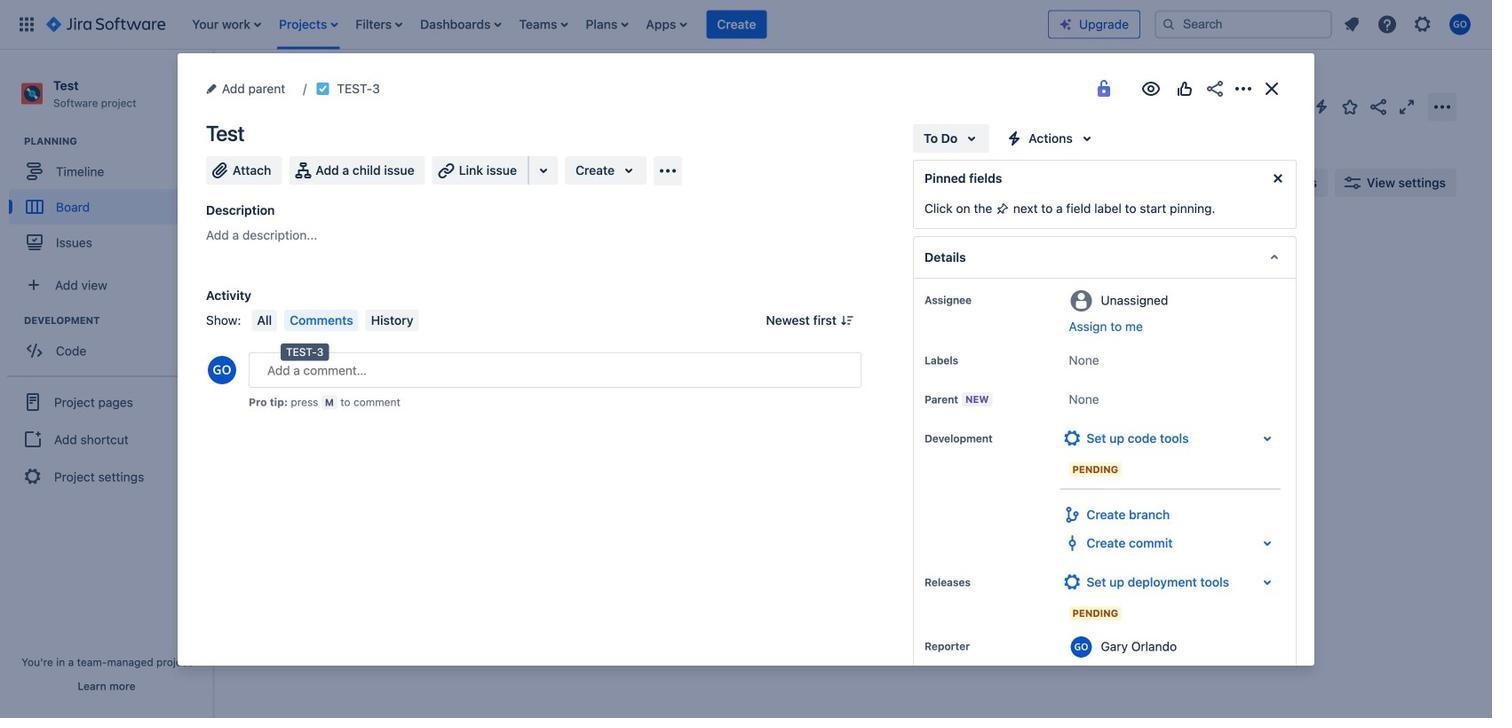 Task type: locate. For each thing, give the bounding box(es) containing it.
labels pin to top. only you can see pinned fields. image
[[962, 354, 976, 368]]

0 vertical spatial heading
[[24, 134, 212, 149]]

vote options: no one has voted for this issue yet. image
[[1174, 78, 1196, 99]]

1 vertical spatial task image
[[264, 322, 278, 336]]

banner
[[0, 0, 1492, 50]]

1 list item from the left
[[187, 0, 267, 49]]

8 list item from the left
[[707, 0, 767, 49]]

tooltip
[[281, 344, 329, 361]]

0 vertical spatial task image
[[316, 82, 330, 96]]

providers dropdown image
[[1257, 572, 1278, 593]]

watch options: you are not watching this issue, 0 people watching image
[[1141, 78, 1162, 99]]

Add a comment… field
[[249, 353, 862, 388]]

sidebar element
[[0, 50, 213, 719]]

1 horizontal spatial list
[[1336, 8, 1482, 40]]

7 list item from the left
[[641, 0, 692, 49]]

6 list item from the left
[[580, 0, 634, 49]]

open create commit dropdown image
[[1257, 533, 1278, 554]]

2 list item from the left
[[274, 0, 343, 49]]

list item
[[187, 0, 267, 49], [274, 0, 343, 49], [350, 0, 408, 49], [415, 0, 507, 49], [514, 0, 573, 49], [580, 0, 634, 49], [641, 0, 692, 49], [707, 0, 767, 49]]

list
[[183, 0, 1048, 49], [1336, 8, 1482, 40]]

jira software image
[[46, 14, 165, 35], [46, 14, 165, 35]]

heading
[[24, 134, 212, 149], [24, 314, 212, 328]]

actions image
[[1233, 78, 1254, 99]]

dialog
[[178, 53, 1315, 719]]

0 horizontal spatial list
[[183, 0, 1048, 49]]

None search field
[[1155, 10, 1332, 39]]

more information about gary orlando image
[[1071, 637, 1092, 658]]

task image
[[316, 82, 330, 96], [264, 322, 278, 336]]

primary element
[[11, 0, 1048, 49]]

star test board image
[[1340, 96, 1361, 118]]

3 list item from the left
[[350, 0, 408, 49]]

1 horizontal spatial task image
[[316, 82, 330, 96]]

4 list item from the left
[[415, 0, 507, 49]]

1 vertical spatial heading
[[24, 314, 212, 328]]

copy link to issue image
[[376, 81, 391, 95]]

menu bar
[[248, 310, 422, 331]]

group
[[9, 134, 212, 266], [9, 314, 212, 374], [7, 376, 206, 502]]



Task type: describe. For each thing, give the bounding box(es) containing it.
search image
[[1162, 17, 1176, 32]]

create column image
[[1004, 233, 1025, 254]]

0 horizontal spatial task image
[[264, 322, 278, 336]]

hide message image
[[1268, 168, 1289, 189]]

2 heading from the top
[[24, 314, 212, 328]]

add people image
[[437, 172, 458, 194]]

assignee pin to top. only you can see pinned fields. image
[[975, 293, 990, 307]]

reporter pin to top. only you can see pinned fields. image
[[974, 640, 988, 654]]

add app image
[[657, 160, 679, 182]]

5 list item from the left
[[514, 0, 573, 49]]

Search this board text field
[[251, 167, 332, 199]]

enter full screen image
[[1396, 96, 1418, 118]]

0 vertical spatial group
[[9, 134, 212, 266]]

close image
[[1261, 78, 1283, 99]]

Search field
[[1155, 10, 1332, 39]]

1 vertical spatial group
[[9, 314, 212, 374]]

2 vertical spatial group
[[7, 376, 206, 502]]

link web pages and more image
[[533, 160, 554, 181]]

1 heading from the top
[[24, 134, 212, 149]]

finish tool setup icon image
[[1062, 572, 1083, 593]]

details element
[[913, 236, 1297, 279]]



Task type: vqa. For each thing, say whether or not it's contained in the screenshot.
Open create commit dropdown icon
yes



